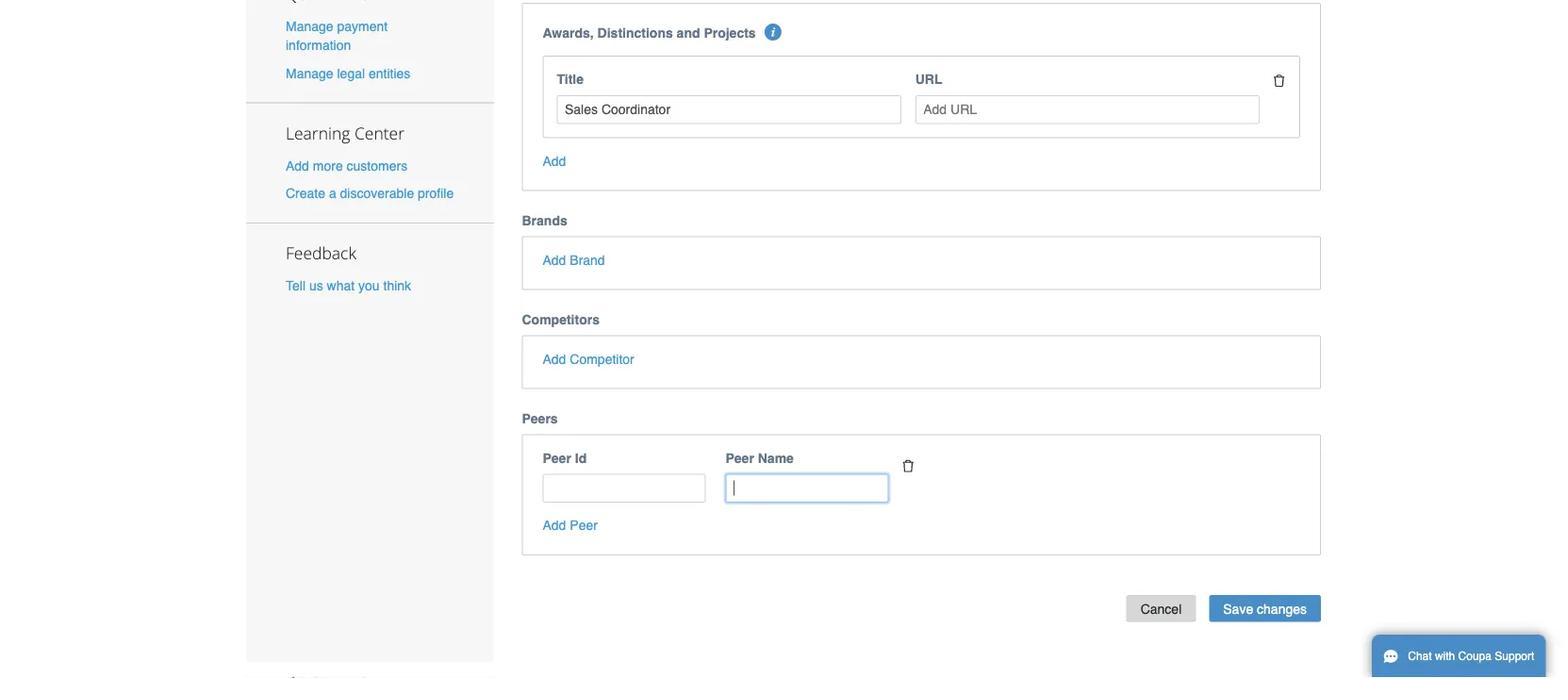 Task type: vqa. For each thing, say whether or not it's contained in the screenshot.
the top Code
no



Task type: locate. For each thing, give the bounding box(es) containing it.
2 manage from the top
[[286, 66, 334, 81]]

projects
[[704, 25, 756, 41]]

add brand
[[543, 252, 605, 267]]

you
[[359, 278, 380, 293]]

peer left id
[[543, 450, 572, 466]]

cancel link
[[1127, 595, 1197, 622]]

cancel
[[1141, 601, 1182, 616]]

add more customers
[[286, 158, 408, 173]]

manage payment information
[[286, 19, 388, 53]]

chat with coupa support button
[[1373, 635, 1547, 678]]

add down competitors
[[543, 351, 566, 367]]

manage payment information link
[[286, 19, 388, 53]]

peer name
[[726, 450, 794, 466]]

1 manage from the top
[[286, 19, 334, 34]]

Title text field
[[557, 95, 902, 124]]

add for add brand
[[543, 252, 566, 267]]

with
[[1436, 650, 1456, 663]]

add for add competitor
[[543, 351, 566, 367]]

coupa
[[1459, 650, 1492, 663]]

manage
[[286, 19, 334, 34], [286, 66, 334, 81]]

awards, distinctions and projects
[[543, 25, 756, 41]]

payment
[[337, 19, 388, 34]]

add inside 'button'
[[543, 252, 566, 267]]

add for add
[[543, 153, 566, 168]]

add more customers link
[[286, 158, 408, 173]]

peer left name
[[726, 450, 755, 466]]

think
[[383, 278, 411, 293]]

add peer
[[543, 518, 598, 533]]

tell us what you think
[[286, 278, 411, 293]]

id
[[575, 450, 587, 466]]

create a discoverable profile link
[[286, 186, 454, 201]]

1 vertical spatial manage
[[286, 66, 334, 81]]

add up the brands
[[543, 153, 566, 168]]

0 vertical spatial manage
[[286, 19, 334, 34]]

manage legal entities link
[[286, 66, 411, 81]]

Peer Name text field
[[726, 474, 889, 503]]

manage up information
[[286, 19, 334, 34]]

competitor
[[570, 351, 635, 367]]

add button
[[543, 151, 566, 170]]

add competitor button
[[543, 350, 635, 368]]

add peer button
[[543, 516, 598, 535]]

chat with coupa support
[[1409, 650, 1535, 663]]

manage for manage payment information
[[286, 19, 334, 34]]

learning center
[[286, 122, 405, 144]]

add for add more customers
[[286, 158, 309, 173]]

manage down information
[[286, 66, 334, 81]]

a
[[329, 186, 337, 201]]

peer down the peer id text field
[[570, 518, 598, 533]]

distinctions
[[598, 25, 673, 41]]

add up create
[[286, 158, 309, 173]]

add left brand
[[543, 252, 566, 267]]

manage inside manage payment information
[[286, 19, 334, 34]]

add brand button
[[543, 250, 605, 269]]

peer id
[[543, 450, 587, 466]]

add down peer id
[[543, 518, 566, 533]]

peer
[[543, 450, 572, 466], [726, 450, 755, 466], [570, 518, 598, 533]]

save
[[1224, 601, 1254, 616]]

information
[[286, 38, 351, 53]]

chat
[[1409, 650, 1433, 663]]

support
[[1496, 650, 1535, 663]]

url
[[916, 72, 943, 87]]

add
[[543, 153, 566, 168], [286, 158, 309, 173], [543, 252, 566, 267], [543, 351, 566, 367], [543, 518, 566, 533]]



Task type: describe. For each thing, give the bounding box(es) containing it.
and
[[677, 25, 701, 41]]

legal
[[337, 66, 365, 81]]

brand
[[570, 252, 605, 267]]

Peer Id text field
[[543, 474, 706, 503]]

manage for manage legal entities
[[286, 66, 334, 81]]

create a discoverable profile
[[286, 186, 454, 201]]

add competitor
[[543, 351, 635, 367]]

feedback
[[286, 242, 357, 264]]

tell us what you think button
[[286, 276, 411, 295]]

create
[[286, 186, 326, 201]]

customers
[[347, 158, 408, 173]]

name
[[758, 450, 794, 466]]

learning
[[286, 122, 350, 144]]

URL text field
[[916, 95, 1260, 124]]

add for add peer
[[543, 518, 566, 533]]

peer for peer name
[[726, 450, 755, 466]]

tell
[[286, 278, 306, 293]]

what
[[327, 278, 355, 293]]

save changes
[[1224, 601, 1308, 616]]

discoverable
[[340, 186, 414, 201]]

additional information image
[[765, 24, 782, 41]]

center
[[355, 122, 405, 144]]

changes
[[1258, 601, 1308, 616]]

manage legal entities
[[286, 66, 411, 81]]

brands
[[522, 213, 568, 228]]

peer inside button
[[570, 518, 598, 533]]

peer for peer id
[[543, 450, 572, 466]]

profile
[[418, 186, 454, 201]]

entities
[[369, 66, 411, 81]]

more
[[313, 158, 343, 173]]

us
[[309, 278, 323, 293]]

peers
[[522, 411, 558, 426]]

competitors
[[522, 312, 600, 327]]

awards,
[[543, 25, 594, 41]]

save changes button
[[1210, 595, 1322, 622]]

title
[[557, 72, 584, 87]]



